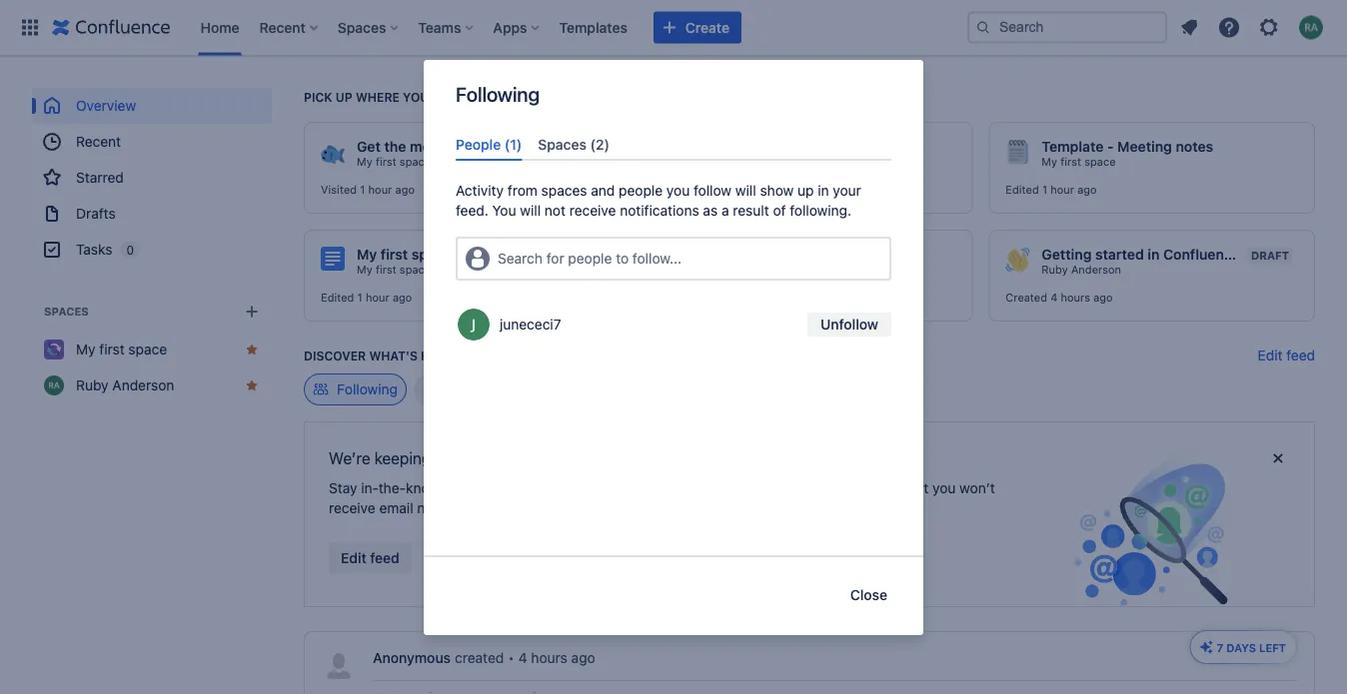 Task type: locate. For each thing, give the bounding box(es) containing it.
feed inside stay in-the-know by following people and spaces. their activity will show up in your feed, but you won't receive email notifications about it. add to, or edit, your feed anytime.
[[689, 500, 718, 517]]

up up following.
[[798, 183, 814, 199]]

1 up "as"
[[703, 183, 708, 196]]

will up anytime.
[[742, 480, 762, 497]]

1 horizontal spatial 4
[[1051, 291, 1058, 304]]

1 horizontal spatial receive
[[570, 203, 616, 219]]

following dialog
[[424, 60, 924, 636]]

hour down "template"
[[1051, 183, 1075, 196]]

visited 1 hour ago
[[321, 183, 415, 196], [664, 183, 758, 196]]

and inside the activity from spaces and people you follow will show up in your feed. you will not receive notifications as a result of following.
[[591, 183, 615, 199]]

hours down getting
[[1061, 291, 1091, 304]]

1 vertical spatial edited
[[321, 291, 354, 304]]

getting
[[1042, 246, 1092, 263]]

-
[[1108, 138, 1115, 155]]

you inside stay in-the-know by following people and spaces. their activity will show up in your feed, but you won't receive email notifications about it. add to, or edit, your feed anytime.
[[933, 480, 956, 497]]

ago
[[395, 183, 415, 196], [738, 183, 758, 196], [1078, 183, 1098, 196], [393, 291, 412, 304], [1094, 291, 1114, 304], [572, 650, 596, 667]]

and up 'to,'
[[573, 480, 597, 497]]

1 horizontal spatial visited 1 hour ago
[[664, 183, 758, 196]]

1 horizontal spatial spaces
[[338, 19, 386, 35]]

1 horizontal spatial edited 1 hour ago
[[1006, 183, 1098, 196]]

edited
[[1006, 183, 1040, 196], [321, 291, 354, 304]]

unstar this space image
[[244, 342, 260, 358], [244, 378, 260, 394]]

1 horizontal spatial hours
[[1061, 291, 1091, 304]]

1 horizontal spatial following
[[456, 82, 540, 105]]

1 unstar this space image from the top
[[244, 342, 260, 358]]

1 vertical spatial unstar this space image
[[244, 378, 260, 394]]

up inside stay in-the-know by following people and spaces. their activity will show up in your feed, but you won't receive email notifications about it. add to, or edit, your feed anytime.
[[804, 480, 820, 497]]

you
[[403, 90, 429, 104], [667, 183, 690, 199], [435, 449, 461, 468], [933, 480, 956, 497]]

1 visited from the left
[[321, 183, 357, 196]]

1 vertical spatial notifications
[[417, 500, 497, 517]]

spaces
[[338, 19, 386, 35], [538, 136, 587, 152], [44, 305, 89, 318]]

0 vertical spatial anderson
[[1072, 263, 1122, 276]]

ago right •
[[572, 650, 596, 667]]

notes
[[1176, 138, 1214, 155]]

ruby
[[1042, 263, 1069, 276], [76, 377, 109, 394]]

0 vertical spatial the
[[384, 138, 406, 155]]

0 horizontal spatial anderson
[[112, 377, 174, 394]]

2 visited from the left
[[664, 183, 700, 196]]

1 horizontal spatial of
[[773, 203, 786, 219]]

notifications up follow...
[[620, 203, 700, 219]]

hours right •
[[531, 650, 568, 667]]

0 horizontal spatial following
[[337, 381, 398, 398]]

space
[[562, 138, 602, 155], [400, 155, 431, 168], [742, 155, 774, 168], [1085, 155, 1116, 168], [412, 246, 452, 263], [400, 263, 431, 276], [128, 341, 167, 358]]

2 vertical spatial spaces
[[44, 305, 89, 318]]

1 horizontal spatial feed
[[689, 500, 718, 517]]

1 horizontal spatial visited
[[664, 183, 700, 196]]

anytime.
[[722, 500, 777, 517]]

ago down the most
[[395, 183, 415, 196]]

1 vertical spatial ruby anderson
[[76, 377, 174, 394]]

0 vertical spatial edit feed
[[1259, 347, 1316, 364]]

people
[[456, 136, 501, 152]]

ago up result
[[738, 183, 758, 196]]

1
[[360, 183, 365, 196], [703, 183, 708, 196], [1043, 183, 1048, 196], [358, 291, 363, 304]]

0 horizontal spatial ruby
[[76, 377, 109, 394]]

1 vertical spatial following
[[337, 381, 398, 398]]

0 vertical spatial following
[[456, 82, 540, 105]]

the right "get"
[[384, 138, 406, 155]]

up left feed,
[[804, 480, 820, 497]]

visited 1 hour ago up "as"
[[664, 183, 758, 196]]

visited for :sunglasses: icon at the top
[[664, 183, 700, 196]]

you up by
[[435, 449, 461, 468]]

0 vertical spatial show
[[760, 183, 794, 199]]

:fish: image
[[321, 140, 345, 164], [373, 690, 389, 695], [373, 690, 389, 695]]

0 vertical spatial edited 1 hour ago
[[1006, 183, 1098, 196]]

0
[[126, 243, 134, 257]]

1 vertical spatial of
[[773, 203, 786, 219]]

first inside template - meeting notes my first space
[[1061, 155, 1082, 168]]

show inside stay in-the-know by following people and spaces. their activity will show up in your feed, but you won't receive email notifications about it. add to, or edit, your feed anytime.
[[766, 480, 800, 497]]

edit feed
[[1259, 347, 1316, 364], [341, 550, 400, 567]]

and
[[591, 183, 615, 199], [573, 480, 597, 497]]

will up result
[[736, 183, 757, 199]]

0 vertical spatial and
[[591, 183, 615, 199]]

of
[[473, 138, 487, 155], [773, 203, 786, 219]]

starred
[[76, 169, 124, 186]]

tab list containing people (1)
[[448, 128, 900, 161]]

1 horizontal spatial ruby anderson
[[1042, 263, 1122, 276]]

spaces down tasks
[[44, 305, 89, 318]]

1 horizontal spatial anderson
[[1072, 263, 1122, 276]]

ruby anderson link
[[1042, 263, 1122, 277], [32, 368, 272, 404]]

1 horizontal spatial ruby
[[1042, 263, 1069, 276]]

0 horizontal spatial notifications
[[417, 500, 497, 517]]

visited down :sunglasses: icon at the top
[[664, 183, 700, 196]]

0 horizontal spatial edited
[[321, 291, 354, 304]]

1 vertical spatial the
[[482, 449, 505, 468]]

my first space link
[[357, 155, 431, 169], [700, 155, 774, 169], [1042, 155, 1116, 169], [357, 263, 431, 277], [32, 332, 272, 368]]

1 down "get"
[[360, 183, 365, 196]]

search for people to follow...
[[498, 251, 682, 267]]

my
[[357, 155, 373, 168], [700, 155, 715, 168], [1042, 155, 1058, 168], [357, 246, 377, 263], [357, 263, 373, 276], [76, 341, 96, 358]]

following up people (1)
[[456, 82, 540, 105]]

created 4 hours ago
[[1006, 291, 1114, 304]]

overview link
[[32, 88, 272, 124]]

0 vertical spatial receive
[[570, 203, 616, 219]]

people up follow...
[[619, 183, 663, 199]]

banner
[[0, 0, 1348, 56]]

tab list
[[448, 128, 900, 161]]

your up following.
[[833, 183, 862, 199]]

show up anytime.
[[766, 480, 800, 497]]

the
[[384, 138, 406, 155], [482, 449, 505, 468]]

1 down "template"
[[1043, 183, 1048, 196]]

4 hours ago button
[[519, 649, 596, 669]]

of right result
[[773, 203, 786, 219]]

:fish: image
[[321, 140, 345, 164]]

0 horizontal spatial edit feed button
[[329, 543, 412, 575]]

hour down "get"
[[368, 183, 392, 196]]

1 vertical spatial up
[[798, 183, 814, 199]]

confluence image
[[52, 15, 170, 39], [52, 15, 170, 39]]

receive
[[570, 203, 616, 219], [329, 500, 376, 517]]

visited down :fish: image
[[321, 183, 357, 196]]

1 vertical spatial and
[[573, 480, 597, 497]]

1 vertical spatial ruby anderson link
[[32, 368, 272, 404]]

stay in-the-know by following people and spaces. their activity will show up in your feed, but you won't receive email notifications about it. add to, or edit, your feed anytime.
[[329, 480, 996, 517]]

:wave: image
[[1006, 248, 1030, 272], [1006, 248, 1030, 272]]

0 horizontal spatial edit
[[341, 550, 367, 567]]

edit,
[[625, 500, 653, 517]]

unstar this space image for my first space
[[244, 342, 260, 358]]

2 horizontal spatial spaces
[[538, 136, 587, 152]]

0 vertical spatial hours
[[1061, 291, 1091, 304]]

Search field
[[968, 11, 1168, 43]]

get
[[357, 138, 381, 155]]

visited
[[321, 183, 357, 196], [664, 183, 700, 196]]

ago down started
[[1094, 291, 1114, 304]]

hour
[[368, 183, 392, 196], [711, 183, 735, 196], [1051, 183, 1075, 196], [366, 291, 390, 304]]

2 vertical spatial up
[[804, 480, 820, 497]]

0 horizontal spatial edit feed
[[341, 550, 400, 567]]

you left follow at the top
[[667, 183, 690, 199]]

show up result
[[760, 183, 794, 199]]

4 right created
[[1051, 291, 1058, 304]]

0 vertical spatial of
[[473, 138, 487, 155]]

of right out
[[473, 138, 487, 155]]

keeping
[[375, 449, 431, 468]]

show
[[760, 183, 794, 199], [766, 480, 800, 497]]

2 unstar this space image from the top
[[244, 378, 260, 394]]

people
[[619, 183, 663, 199], [568, 251, 612, 267], [525, 480, 569, 497]]

0 horizontal spatial visited 1 hour ago
[[321, 183, 415, 196]]

or
[[608, 500, 621, 517]]

to
[[616, 251, 629, 267]]

tab list inside "following" dialog
[[448, 128, 900, 161]]

people up it.
[[525, 480, 569, 497]]

1 vertical spatial show
[[766, 480, 800, 497]]

0 vertical spatial edit
[[1259, 347, 1283, 364]]

1 horizontal spatial notifications
[[620, 203, 700, 219]]

4 right •
[[519, 650, 528, 667]]

1 vertical spatial will
[[520, 203, 541, 219]]

2 vertical spatial will
[[742, 480, 762, 497]]

hours
[[1061, 291, 1091, 304], [531, 650, 568, 667]]

visited 1 hour ago for :fish: image
[[321, 183, 415, 196]]

0 horizontal spatial spaces
[[44, 305, 89, 318]]

1 vertical spatial edit feed button
[[329, 543, 412, 575]]

visited 1 hour ago down "get"
[[321, 183, 415, 196]]

space inside template - meeting notes my first space
[[1085, 155, 1116, 168]]

0 vertical spatial spaces
[[338, 19, 386, 35]]

templates
[[560, 19, 628, 35]]

notifications down by
[[417, 500, 497, 517]]

where
[[356, 90, 400, 104]]

0 horizontal spatial feed
[[370, 550, 400, 567]]

your left feed,
[[839, 480, 868, 497]]

group containing overview
[[32, 88, 272, 268]]

feed
[[1287, 347, 1316, 364], [689, 500, 718, 517], [370, 550, 400, 567]]

stay
[[329, 480, 357, 497]]

group
[[32, 88, 272, 268]]

up
[[336, 90, 353, 104], [798, 183, 814, 199], [804, 480, 820, 497]]

email
[[379, 500, 414, 517]]

close message box image
[[1267, 447, 1291, 471]]

edited 1 hour ago down "template"
[[1006, 183, 1098, 196]]

will
[[736, 183, 757, 199], [520, 203, 541, 219], [742, 480, 762, 497]]

in left feed,
[[824, 480, 835, 497]]

1 vertical spatial receive
[[329, 500, 376, 517]]

1 visited 1 hour ago from the left
[[321, 183, 415, 196]]

visited 1 hour ago for :sunglasses: icon at the top
[[664, 183, 758, 196]]

following inside "following" dialog
[[456, 82, 540, 105]]

receive down spaces
[[570, 203, 616, 219]]

in up following.
[[818, 183, 830, 199]]

0 horizontal spatial hours
[[531, 650, 568, 667]]

1 vertical spatial feed
[[689, 500, 718, 517]]

following
[[456, 82, 540, 105], [337, 381, 398, 398]]

the up following
[[482, 449, 505, 468]]

unstar this space image for ruby anderson
[[244, 378, 260, 394]]

settings icon image
[[1258, 15, 1282, 39]]

you inside the activity from spaces and people you follow will show up in your feed. you will not receive notifications as a result of following.
[[667, 183, 690, 199]]

you right but
[[933, 480, 956, 497]]

1 horizontal spatial edit feed
[[1259, 347, 1316, 364]]

receive down the stay
[[329, 500, 376, 517]]

apps
[[493, 19, 528, 35]]

2 vertical spatial feed
[[370, 550, 400, 567]]

recent link
[[32, 124, 272, 160]]

spaces up where
[[338, 19, 386, 35]]

1 vertical spatial spaces
[[538, 136, 587, 152]]

edit down the stay
[[341, 550, 367, 567]]

1 vertical spatial hours
[[531, 650, 568, 667]]

1 vertical spatial edit
[[341, 550, 367, 567]]

4
[[1051, 291, 1058, 304], [519, 650, 528, 667]]

0 horizontal spatial visited
[[321, 183, 357, 196]]

edited 1 hour ago up 'what's'
[[321, 291, 412, 304]]

ago down "template"
[[1078, 183, 1098, 196]]

0 vertical spatial people
[[619, 183, 663, 199]]

1 vertical spatial edited 1 hour ago
[[321, 291, 412, 304]]

started
[[1096, 246, 1145, 263]]

up inside the activity from spaces and people you follow will show up in your feed. you will not receive notifications as a result of following.
[[798, 183, 814, 199]]

1 horizontal spatial ruby anderson link
[[1042, 263, 1122, 277]]

people left to
[[568, 251, 612, 267]]

edit down draft
[[1259, 347, 1283, 364]]

1 horizontal spatial edited
[[1006, 183, 1040, 196]]

notifications
[[620, 203, 700, 219], [417, 500, 497, 517]]

up right pick
[[336, 90, 353, 104]]

0 vertical spatial edit feed button
[[1259, 346, 1316, 366]]

1 horizontal spatial edit
[[1259, 347, 1283, 364]]

my first space
[[357, 155, 431, 168], [700, 155, 774, 168], [357, 246, 452, 263], [357, 263, 431, 276], [76, 341, 167, 358]]

will down the from
[[520, 203, 541, 219]]

and right spaces
[[591, 183, 615, 199]]

about
[[501, 500, 538, 517]]

my inside template - meeting notes my first space
[[1042, 155, 1058, 168]]

0 vertical spatial unstar this space image
[[244, 342, 260, 358]]

edit
[[1259, 347, 1283, 364], [341, 550, 367, 567]]

1 vertical spatial ruby
[[76, 377, 109, 394]]

0 horizontal spatial receive
[[329, 500, 376, 517]]

0 vertical spatial notifications
[[620, 203, 700, 219]]

in inside the activity from spaces and people you follow will show up in your feed. you will not receive notifications as a result of following.
[[818, 183, 830, 199]]

anonymous image
[[323, 651, 355, 683]]

:notepad_spiral: image
[[1006, 140, 1030, 164], [1006, 140, 1030, 164]]

2 horizontal spatial feed
[[1287, 347, 1316, 364]]

drafts
[[76, 205, 116, 222]]

2 vertical spatial people
[[525, 480, 569, 497]]

1 vertical spatial 4
[[519, 650, 528, 667]]

spaces left the (2)
[[538, 136, 587, 152]]

2 visited 1 hour ago from the left
[[664, 183, 758, 196]]

following down 'what's'
[[337, 381, 398, 398]]



Task type: describe. For each thing, give the bounding box(es) containing it.
receive inside stay in-the-know by following people and spaces. their activity will show up in your feed, but you won't receive email notifications about it. add to, or edit, your feed anytime.
[[329, 500, 376, 517]]

0 horizontal spatial the
[[384, 138, 406, 155]]

we're keeping you in the loop
[[329, 449, 540, 468]]

but
[[908, 480, 929, 497]]

people (1)
[[456, 136, 522, 152]]

activity from spaces and people you follow will show up in your feed. you will not receive notifications as a result of following.
[[456, 183, 862, 219]]

0 vertical spatial ruby anderson
[[1042, 263, 1122, 276]]

meeting
[[1118, 138, 1173, 155]]

not
[[545, 203, 566, 219]]

overview
[[76, 97, 136, 114]]

search image
[[976, 19, 992, 35]]

Search for people to follow... text field
[[498, 249, 502, 269]]

•
[[508, 650, 515, 667]]

hour up 'what's'
[[366, 291, 390, 304]]

happening
[[421, 349, 493, 363]]

it.
[[541, 500, 554, 517]]

(2)
[[591, 136, 610, 152]]

a
[[722, 203, 730, 219]]

their
[[654, 480, 687, 497]]

0 vertical spatial up
[[336, 90, 353, 104]]

anonymous
[[373, 650, 451, 667]]

to,
[[587, 500, 604, 517]]

anonymous created • 4 hours ago
[[373, 650, 596, 667]]

pick
[[304, 90, 333, 104]]

created
[[455, 650, 504, 667]]

home
[[200, 19, 240, 35]]

global element
[[12, 0, 964, 55]]

unfollow button
[[808, 313, 892, 337]]

:sunglasses: image
[[664, 140, 688, 164]]

loop
[[509, 449, 540, 468]]

for
[[547, 251, 565, 267]]

your left team
[[490, 138, 521, 155]]

following button
[[304, 374, 407, 406]]

from
[[508, 183, 538, 199]]

team
[[524, 138, 558, 155]]

feed,
[[871, 480, 904, 497]]

ago up discover what's happening
[[393, 291, 412, 304]]

create a space image
[[240, 300, 264, 324]]

template - meeting notes my first space
[[1042, 138, 1214, 168]]

template
[[1042, 138, 1104, 155]]

junececi7
[[500, 317, 562, 333]]

show inside the activity from spaces and people you follow will show up in your feed. you will not receive notifications as a result of following.
[[760, 183, 794, 199]]

1 horizontal spatial the
[[482, 449, 505, 468]]

most
[[410, 138, 444, 155]]

draft
[[1252, 249, 1290, 262]]

following
[[463, 480, 521, 497]]

0 horizontal spatial edited 1 hour ago
[[321, 291, 412, 304]]

created
[[1006, 291, 1048, 304]]

activity
[[691, 480, 738, 497]]

:sunglasses: image
[[664, 140, 688, 164]]

will inside stay in-the-know by following people and spaces. their activity will show up in your feed, but you won't receive email notifications about it. add to, or edit, your feed anytime.
[[742, 480, 762, 497]]

by
[[444, 480, 459, 497]]

as
[[703, 203, 718, 219]]

we're
[[329, 449, 371, 468]]

recent
[[76, 133, 121, 150]]

the-
[[379, 480, 406, 497]]

your inside the activity from spaces and people you follow will show up in your feed. you will not receive notifications as a result of following.
[[833, 183, 862, 199]]

result
[[733, 203, 770, 219]]

getting started in confluence
[[1042, 246, 1241, 263]]

notifications inside stay in-the-know by following people and spaces. their activity will show up in your feed, but you won't receive email notifications about it. add to, or edit, your feed anytime.
[[417, 500, 497, 517]]

people inside the activity from spaces and people you follow will show up in your feed. you will not receive notifications as a result of following.
[[619, 183, 663, 199]]

search
[[498, 251, 543, 267]]

activity
[[456, 183, 504, 199]]

following inside following button
[[337, 381, 398, 398]]

1 up discover
[[358, 291, 363, 304]]

in-
[[361, 480, 379, 497]]

add
[[558, 500, 583, 517]]

apps button
[[487, 11, 548, 43]]

0 vertical spatial 4
[[1051, 291, 1058, 304]]

know
[[406, 480, 440, 497]]

0 vertical spatial will
[[736, 183, 757, 199]]

hour up a on the top of page
[[711, 183, 735, 196]]

discover
[[304, 349, 366, 363]]

drafts link
[[32, 196, 272, 232]]

your down their
[[657, 500, 686, 517]]

1 vertical spatial anderson
[[112, 377, 174, 394]]

and inside stay in-the-know by following people and spaces. their activity will show up in your feed, but you won't receive email notifications about it. add to, or edit, your feed anytime.
[[573, 480, 597, 497]]

out
[[447, 138, 470, 155]]

spaces inside tab list
[[538, 136, 587, 152]]

off
[[465, 90, 488, 104]]

visited for :fish: image
[[321, 183, 357, 196]]

following.
[[790, 203, 852, 219]]

starred link
[[32, 160, 272, 196]]

spaces
[[542, 183, 588, 199]]

feed.
[[456, 203, 489, 219]]

1 horizontal spatial edit feed button
[[1259, 346, 1316, 366]]

spaces.
[[600, 480, 650, 497]]

receive inside the activity from spaces and people you follow will show up in your feed. you will not receive notifications as a result of following.
[[570, 203, 616, 219]]

0 horizontal spatial ruby anderson link
[[32, 368, 272, 404]]

1 vertical spatial people
[[568, 251, 612, 267]]

banner containing home
[[0, 0, 1348, 56]]

spaces (2)
[[538, 136, 610, 152]]

1 vertical spatial edit feed
[[341, 550, 400, 567]]

notifications inside the activity from spaces and people you follow will show up in your feed. you will not receive notifications as a result of following.
[[620, 203, 700, 219]]

you left left
[[403, 90, 429, 104]]

won't
[[960, 480, 996, 497]]

(1)
[[505, 136, 522, 152]]

left
[[432, 90, 462, 104]]

0 vertical spatial feed
[[1287, 347, 1316, 364]]

unfollow
[[821, 317, 879, 333]]

confluence
[[1164, 246, 1241, 263]]

home link
[[194, 11, 246, 43]]

spaces inside popup button
[[338, 19, 386, 35]]

0 horizontal spatial ruby anderson
[[76, 377, 174, 394]]

in right started
[[1148, 246, 1160, 263]]

0 vertical spatial ruby
[[1042, 263, 1069, 276]]

tasks
[[76, 241, 112, 258]]

in up following
[[465, 449, 478, 468]]

close
[[851, 587, 888, 604]]

0 horizontal spatial of
[[473, 138, 487, 155]]

you
[[493, 203, 517, 219]]

what's
[[369, 349, 418, 363]]

follow
[[694, 183, 732, 199]]

people inside stay in-the-know by following people and spaces. their activity will show up in your feed, but you won't receive email notifications about it. add to, or edit, your feed anytime.
[[525, 480, 569, 497]]

close button
[[839, 580, 900, 612]]

of inside the activity from spaces and people you follow will show up in your feed. you will not receive notifications as a result of following.
[[773, 203, 786, 219]]

0 horizontal spatial 4
[[519, 650, 528, 667]]

in inside stay in-the-know by following people and spaces. their activity will show up in your feed, but you won't receive email notifications about it. add to, or edit, your feed anytime.
[[824, 480, 835, 497]]

discover what's happening
[[304, 349, 493, 363]]

spaces button
[[332, 11, 406, 43]]

0 vertical spatial edited
[[1006, 183, 1040, 196]]

templates link
[[554, 11, 634, 43]]

0 vertical spatial ruby anderson link
[[1042, 263, 1122, 277]]

get the most out of your team space
[[357, 138, 602, 155]]

follow...
[[633, 251, 682, 267]]



Task type: vqa. For each thing, say whether or not it's contained in the screenshot.
'Copy' icon
no



